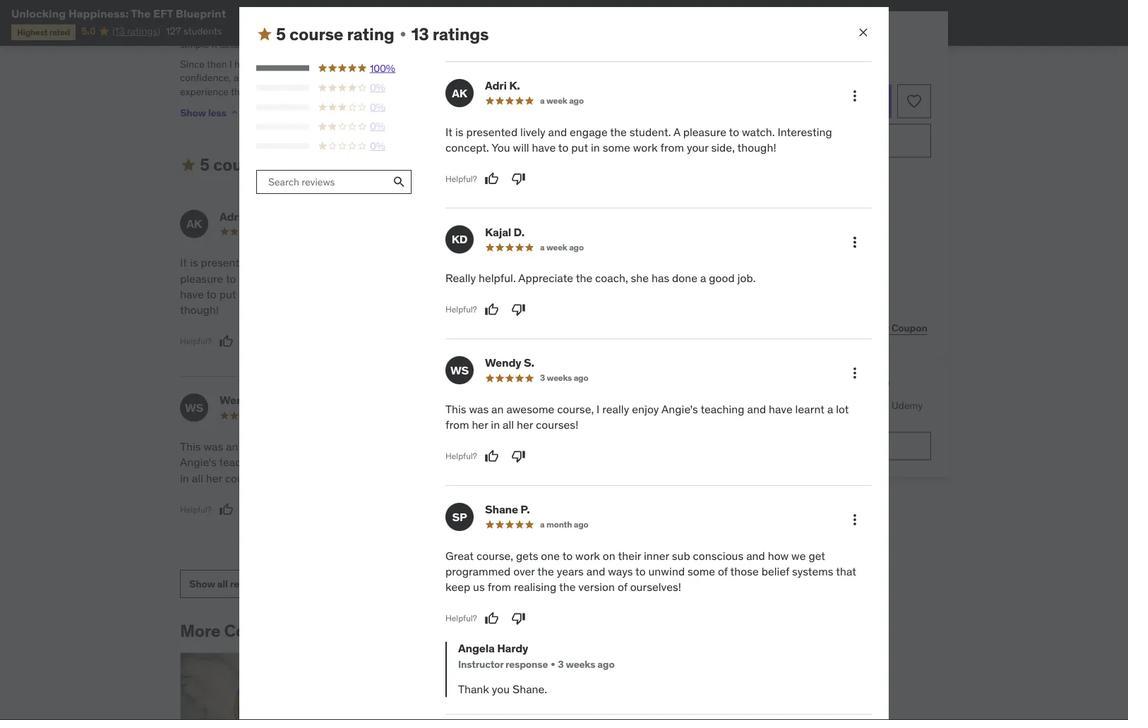 Task type: locate. For each thing, give the bounding box(es) containing it.
one for mark review by kajal d. as unhelpful image
[[541, 549, 560, 564]]

eft
[[153, 6, 173, 20]]

1 horizontal spatial sub
[[672, 549, 690, 564]]

1 vertical spatial week
[[546, 242, 567, 253]]

angie's
[[662, 402, 698, 417], [180, 455, 217, 470]]

really helpful. appreciate the coach, she has done a good job. for mark review by kajal d. as unhelpful icon
[[438, 256, 662, 286]]

0 horizontal spatial we
[[558, 455, 572, 470]]

1 vertical spatial one
[[541, 549, 560, 564]]

systems for mark review by kajal d. as unhelpful icon
[[500, 487, 542, 501]]

this
[[805, 60, 821, 72]]

0 horizontal spatial mark review by wendy s. as helpful image
[[219, 503, 233, 517]]

keep for mark review by kajal d. as unhelpful icon
[[567, 487, 592, 501]]

your for mark review by kajal d. as unhelpful icon
[[335, 287, 357, 302]]

1 vertical spatial concept.
[[332, 271, 376, 286]]

it up 'quickly.'
[[522, 24, 528, 37]]

ourselves!
[[555, 503, 606, 517], [630, 581, 681, 595]]

1 vertical spatial us
[[473, 581, 485, 595]]

enjoy for mark review by kajal d. as unhelpful image
[[632, 402, 659, 417]]

though!
[[737, 141, 776, 155], [180, 303, 219, 317]]

0 vertical spatial lively
[[520, 125, 546, 139]]

2 vertical spatial get
[[809, 549, 825, 564]]

5 up team
[[778, 377, 786, 394]]

1 horizontal spatial adri k.
[[485, 79, 520, 93]]

show inside show less button
[[180, 106, 206, 119]]

2 vertical spatial your
[[744, 400, 763, 412]]

0 vertical spatial shane p.
[[478, 393, 523, 408]]

actually
[[220, 38, 254, 51]]

2 job. from the left
[[738, 272, 756, 286]]

learnt for mark review by kajal d. as unhelpful icon
[[314, 455, 343, 470]]

inner
[[637, 440, 662, 454], [644, 549, 669, 564]]

specialized
[[258, 57, 307, 70]]

students
[[183, 25, 222, 37]]

contentment.
[[494, 85, 553, 98]]

0 horizontal spatial is
[[190, 256, 198, 270]]

1 vertical spatial is
[[455, 125, 464, 139]]

1 vertical spatial unwind
[[648, 565, 685, 579]]

0 horizontal spatial ws
[[185, 401, 203, 415]]

a month ago
[[533, 410, 581, 421], [540, 520, 588, 531]]

phenomenal
[[274, 85, 329, 98]]

job. inside really helpful. appreciate the coach, she has done a good job.
[[504, 271, 522, 286]]

good left the full
[[709, 272, 735, 286]]

or inside training 5 or more people? get your team access to 25,000+ top udemy courses anytime, anywhere.
[[789, 377, 802, 394]]

1 vertical spatial enjoy
[[367, 440, 394, 454]]

1 horizontal spatial we
[[792, 549, 806, 564]]

0 vertical spatial rating
[[347, 24, 395, 45]]

thank
[[458, 683, 489, 697]]

5.0
[[81, 25, 96, 37]]

realized
[[593, 24, 627, 37]]

conscious for mark review by kajal d. as unhelpful icon
[[459, 455, 510, 470]]

mark review by wendy s. as unhelpful image
[[512, 450, 526, 464]]

1 horizontal spatial done
[[672, 272, 698, 286]]

this course includes:
[[725, 197, 835, 212]]

shane p. down mark review by wendy s. as unhelpful image
[[485, 503, 530, 517]]

rating for kd
[[271, 154, 318, 176]]

angie's for mark review by kajal d. as helpful icon
[[180, 455, 217, 470]]

3 0% button from the top
[[256, 120, 412, 134]]

1 horizontal spatial or
[[789, 377, 802, 394]]

since
[[180, 57, 205, 70]]

shane p. for mark review by kajal d. as unhelpful image
[[485, 503, 530, 517]]

1 vertical spatial access
[[790, 400, 820, 412]]

0 vertical spatial enjoy
[[632, 402, 659, 417]]

0 vertical spatial it
[[522, 24, 528, 37]]

belief for mark review by kajal d. as unhelpful icon
[[470, 487, 498, 501]]

(13 ratings)
[[112, 25, 160, 37]]

1 vertical spatial great course, gets one to work on their inner sub conscious and how we get programmed over the years and ways to unwind some of those belief systems that keep us from realising the version of ourselves!
[[445, 549, 856, 595]]

month for mark review by kajal d. as unhelpful image
[[546, 520, 572, 531]]

a
[[673, 125, 680, 139], [408, 256, 415, 270]]

teaching for mark review by kajal d. as helpful image
[[701, 402, 745, 417]]

0 vertical spatial pleasure
[[683, 125, 727, 139]]

unlocking
[[11, 6, 66, 20]]

1 vertical spatial put
[[219, 287, 236, 302]]

alarm image
[[725, 60, 736, 71]]

a week ago for the
[[540, 242, 584, 253]]

very
[[491, 38, 509, 51]]

1 horizontal spatial us
[[595, 487, 607, 501]]

us for mark review by kajal d. as unhelpful image
[[473, 581, 485, 595]]

kajal
[[485, 225, 511, 240]]

adults
[[355, 57, 382, 70]]

ratings)
[[127, 25, 160, 37]]

1 job. from the left
[[504, 271, 522, 286]]

so
[[559, 71, 569, 84]]

one inside "dialog"
[[541, 549, 560, 564]]

enjoy
[[632, 402, 659, 417], [367, 440, 394, 454]]

their
[[231, 85, 251, 98], [611, 440, 634, 454], [618, 549, 641, 564]]

was
[[189, 24, 206, 37], [415, 38, 432, 51], [469, 402, 489, 417], [204, 440, 223, 454]]

mark review by adri k. as helpful image
[[219, 335, 233, 349]]

that for mark review by kajal d. as unhelpful image
[[836, 565, 856, 579]]

p. for mark review by kajal d. as unhelpful image
[[521, 503, 530, 517]]

course
[[289, 24, 343, 45], [213, 154, 267, 176], [749, 197, 785, 212]]

unwind for mark review by kajal d. as unhelpful icon
[[574, 471, 610, 486]]

0 vertical spatial put
[[571, 141, 588, 155]]

1 horizontal spatial ourselves!
[[630, 581, 681, 595]]

1 vertical spatial wendy s.
[[220, 393, 269, 408]]

is for mark review by kajal d. as helpful image
[[455, 125, 464, 139]]

a for mark review by kajal d. as unhelpful image
[[673, 125, 680, 139]]

those inside "dialog"
[[730, 565, 759, 579]]

really inside really helpful. appreciate the coach, she has done a good job.
[[438, 256, 469, 270]]

course up helping
[[289, 24, 343, 45]]

0%
[[370, 82, 385, 94], [370, 101, 385, 114], [370, 120, 385, 133], [370, 140, 385, 153]]

wendy s. down mark review by kajal d. as unhelpful icon
[[485, 356, 534, 371]]

0 vertical spatial this was an awesome course, i really enjoy angie's teaching and have learnt a lot from her in all her courses!
[[445, 402, 849, 433]]

work
[[633, 141, 658, 155], [281, 287, 306, 302], [568, 440, 593, 454], [575, 549, 600, 564]]

social
[[371, 71, 396, 84]]

ratings inside "dialog"
[[433, 24, 489, 45]]

0 vertical spatial engage
[[570, 125, 608, 139]]

1 good from the left
[[475, 271, 501, 286]]

0 vertical spatial week
[[546, 96, 567, 107]]

will for mark review by kajal d. as helpful icon
[[399, 271, 416, 286]]

great for mark review by kajal d. as helpful icon
[[438, 440, 467, 454]]

will for mark review by kajal d. as helpful image
[[513, 141, 529, 155]]

5 course rating up helping
[[276, 24, 395, 45]]

those for mark review by kajal d. as unhelpful image
[[730, 565, 759, 579]]

month inside "dialog"
[[546, 520, 572, 531]]

job. up mark review by kajal d. as unhelpful icon
[[504, 271, 522, 286]]

those for mark review by kajal d. as unhelpful icon
[[438, 487, 467, 501]]

p. inside "dialog"
[[521, 503, 530, 517]]

mark review by kajal d. as unhelpful image
[[512, 303, 526, 317]]

courses! for mark review by kajal d. as helpful image
[[536, 418, 579, 433]]

1 vertical spatial gets
[[516, 549, 538, 564]]

0 horizontal spatial learnt
[[314, 455, 343, 470]]

2 vertical spatial course
[[749, 197, 785, 212]]

you for mark review by kajal d. as helpful icon
[[378, 271, 397, 286]]

helpful. down kajal
[[472, 256, 509, 270]]

1 a week ago from the top
[[540, 96, 584, 107]]

78% off
[[834, 35, 874, 49]]

inner for mark review by kajal d. as unhelpful image
[[644, 549, 669, 564]]

ws
[[450, 364, 469, 378], [185, 401, 203, 415]]

awesome inside "dialog"
[[506, 402, 554, 417]]

helpful. up mark review by kajal d. as helpful image
[[479, 272, 516, 286]]

1 done from the left
[[438, 271, 464, 286]]

their inside it was when i finally discovered the unexpected and remarkable secret of how it all works, and realized how simple it actually is to get there, my every experience was transformed very quickly. since then i have specialized in helping adults who suffer from the symptoms of a lack of self love like low confidence, anxiety or fear and depression, social anxiety, super sensitivity, and anger, so that they too can experience their own phenomenal capacity for freedom, happiness and contentment.
[[231, 85, 251, 98]]

2 done from the left
[[672, 272, 698, 286]]

a month ago for mark review by kajal d. as unhelpful icon
[[533, 410, 581, 421]]

access up anywhere.
[[790, 400, 820, 412]]

1 week from the top
[[546, 96, 567, 107]]

127
[[166, 25, 181, 37]]

version for mark review by kajal d. as unhelpful icon
[[503, 503, 539, 517]]

it for mark review by kajal d. as helpful image
[[445, 125, 453, 139]]

experience down confidence, at the top of the page
[[180, 85, 229, 98]]

mark review by adri k. as helpful image
[[485, 172, 499, 187]]

1 vertical spatial coach,
[[595, 272, 628, 286]]

shane p. for mark review by kajal d. as unhelpful icon
[[478, 393, 523, 408]]

0 vertical spatial course
[[289, 24, 343, 45]]

wendy down mark review by adri k. as helpful image
[[220, 393, 256, 408]]

p. up mark review by wendy s. as unhelpful image
[[514, 393, 523, 408]]

0 horizontal spatial though!
[[180, 303, 219, 317]]

1 horizontal spatial engage
[[570, 125, 608, 139]]

shane p. inside "dialog"
[[485, 503, 530, 517]]

show
[[180, 106, 206, 119], [189, 578, 215, 591]]

us
[[595, 487, 607, 501], [473, 581, 485, 595]]

1 horizontal spatial get
[[575, 455, 592, 470]]

systems for mark review by kajal d. as unhelpful image
[[792, 565, 834, 579]]

0 vertical spatial concept.
[[445, 141, 489, 155]]

show inside show all reviews button
[[189, 578, 215, 591]]

dialog
[[239, 7, 889, 721]]

p. down mark review by wendy s. as unhelpful image
[[521, 503, 530, 517]]

interesting inside "dialog"
[[778, 125, 832, 139]]

1 horizontal spatial adri
[[485, 79, 507, 93]]

buy now
[[806, 133, 851, 148]]

0 horizontal spatial angie's
[[180, 455, 217, 470]]

shane for mark review by kajal d. as helpful image
[[485, 503, 518, 517]]

have
[[234, 57, 255, 70], [532, 141, 556, 155], [180, 287, 204, 302], [769, 402, 793, 417], [287, 455, 311, 470]]

1 vertical spatial rating
[[271, 154, 318, 176]]

0 vertical spatial your
[[687, 141, 709, 155]]

mark review by shane p. as helpful image
[[485, 613, 499, 627]]

show left less
[[180, 106, 206, 119]]

1 vertical spatial a
[[408, 256, 415, 270]]

keep
[[567, 487, 592, 501], [445, 581, 470, 595]]

from inside it was when i finally discovered the unexpected and remarkable secret of how it all works, and realized how simple it actually is to get there, my every experience was transformed very quickly. since then i have specialized in helping adults who suffer from the symptoms of a lack of self love like low confidence, anxiety or fear and depression, social anxiety, super sensitivity, and anger, so that they too can experience their own phenomenal capacity for freedom, happiness and contentment.
[[432, 57, 453, 70]]

we
[[558, 455, 572, 470], [792, 549, 806, 564]]

ourselves! for mark review by kajal d. as unhelpful image
[[630, 581, 681, 595]]

0 horizontal spatial ak
[[186, 217, 202, 231]]

appreciate down d.
[[511, 256, 566, 270]]

freedom,
[[385, 85, 425, 98]]

those
[[438, 487, 467, 501], [730, 565, 759, 579]]

a inside really helpful. appreciate the coach, she has done a good job.
[[467, 271, 473, 286]]

the inside really helpful. appreciate the coach, she has done a good job.
[[569, 256, 585, 270]]

lot
[[836, 402, 849, 417], [355, 455, 368, 470]]

127 students
[[166, 25, 222, 37]]

medium image
[[180, 157, 197, 174]]

0 vertical spatial adri
[[485, 79, 507, 93]]

1 horizontal spatial those
[[730, 565, 759, 579]]

week for lively
[[546, 96, 567, 107]]

13 for it is presented lively and engage the student. a pleasure to watch. interesting concept. you will have to put in some work from your side, though!
[[411, 24, 429, 45]]

mark review by adri k. as unhelpful image
[[512, 172, 526, 187]]

this for mark review by kajal d. as unhelpful icon
[[180, 440, 201, 454]]

0 horizontal spatial s.
[[258, 393, 269, 408]]

it is presented lively and engage the student. a pleasure to watch. interesting concept. you will have to put in some work from your side, though!
[[445, 125, 832, 155], [180, 256, 416, 317]]

2 week from the top
[[546, 242, 567, 253]]

people?
[[840, 377, 890, 394]]

a week ago for lively
[[540, 96, 584, 107]]

1 vertical spatial student.
[[364, 256, 406, 270]]

0 vertical spatial p.
[[514, 393, 523, 408]]

we for mark review by kajal d. as unhelpful icon
[[558, 455, 572, 470]]

1 vertical spatial programmed
[[445, 565, 511, 579]]

0 horizontal spatial realising
[[438, 503, 481, 517]]

or inside it was when i finally discovered the unexpected and remarkable secret of how it all works, and realized how simple it actually is to get there, my every experience was transformed very quickly. since then i have specialized in helping adults who suffer from the symptoms of a lack of self love like low confidence, anxiety or fear and depression, social anxiety, super sensitivity, and anger, so that they too can experience their own phenomenal capacity for freedom, happiness and contentment.
[[268, 71, 276, 84]]

wendy down mark review by kajal d. as unhelpful icon
[[485, 356, 521, 371]]

ak down medium image
[[186, 217, 202, 231]]

really for mark review by kajal d. as helpful image
[[602, 402, 629, 417]]

anxiety,
[[399, 71, 432, 84]]

adri
[[485, 79, 507, 93], [220, 209, 241, 224]]

1 horizontal spatial it
[[522, 24, 528, 37]]

one
[[534, 440, 553, 454], [541, 549, 560, 564]]

1 horizontal spatial experience
[[364, 38, 412, 51]]

really helpful. appreciate the coach, she has done a good job. for mark review by kajal d. as unhelpful image
[[445, 272, 756, 286]]

shane
[[478, 393, 511, 408], [485, 503, 518, 517]]

keep for mark review by kajal d. as unhelpful image
[[445, 581, 470, 595]]

1 vertical spatial or
[[789, 377, 802, 394]]

weeks
[[547, 373, 572, 384], [566, 659, 595, 671]]

more
[[180, 621, 221, 642]]

2 horizontal spatial is
[[455, 125, 464, 139]]

0 vertical spatial lot
[[836, 402, 849, 417]]

helping
[[319, 57, 352, 70]]

job. for mark review by kajal d. as unhelpful icon
[[504, 271, 522, 286]]

a month ago for mark review by kajal d. as unhelpful image
[[540, 520, 588, 531]]

course for kd
[[213, 154, 267, 176]]

mark review by kajal d. as helpful image
[[485, 303, 499, 317]]

gets inside "dialog"
[[516, 549, 538, 564]]

13 for kd
[[335, 154, 353, 176]]

is inside it was when i finally discovered the unexpected and remarkable secret of how it all works, and realized how simple it actually is to get there, my every experience was transformed very quickly. since then i have specialized in helping adults who suffer from the symptoms of a lack of self love like low confidence, anxiety or fear and depression, social anxiety, super sensitivity, and anger, so that they too can experience their own phenomenal capacity for freedom, happiness and contentment.
[[256, 38, 263, 51]]

own
[[253, 85, 272, 98]]

course inside "dialog"
[[289, 24, 343, 45]]

left
[[777, 60, 791, 72]]

or left more
[[789, 377, 802, 394]]

show all reviews button
[[180, 571, 274, 599]]

2 vertical spatial that
[[836, 565, 856, 579]]

0 vertical spatial experience
[[364, 38, 412, 51]]

courses! for mark review by kajal d. as helpful icon
[[225, 471, 268, 486]]

0 vertical spatial or
[[268, 71, 276, 84]]

ago for mark review by wendy s. as unhelpful image
[[574, 373, 588, 384]]

presented inside "dialog"
[[466, 125, 518, 139]]

that
[[572, 71, 589, 84], [544, 487, 565, 501], [836, 565, 856, 579]]

0 vertical spatial inner
[[637, 440, 662, 454]]

or left fear
[[268, 71, 276, 84]]

ratings
[[433, 24, 489, 45], [356, 154, 413, 176]]

1 horizontal spatial 3
[[558, 659, 564, 671]]

done for mark review by kajal d. as unhelpful icon
[[438, 271, 464, 286]]

it down 'when'
[[212, 38, 217, 51]]

though! for mark review by kajal d. as helpful icon
[[180, 303, 219, 317]]

get inside it was when i finally discovered the unexpected and remarkable secret of how it all works, and realized how simple it actually is to get there, my every experience was transformed very quickly. since then i have specialized in helping adults who suffer from the symptoms of a lack of self love like low confidence, anxiety or fear and depression, social anxiety, super sensitivity, and anger, so that they too can experience their own phenomenal capacity for freedom, happiness and contentment.
[[277, 38, 292, 51]]

1 vertical spatial though!
[[180, 303, 219, 317]]

now
[[828, 133, 851, 148]]

0 vertical spatial ways
[[533, 471, 558, 486]]

lively
[[520, 125, 546, 139], [255, 256, 280, 270]]

job. left lifetime
[[738, 272, 756, 286]]

5 course rating inside "dialog"
[[276, 24, 395, 45]]

13
[[411, 24, 429, 45], [335, 154, 353, 176]]

5 inside training 5 or more people? get your team access to 25,000+ top udemy courses anytime, anywhere.
[[778, 377, 786, 394]]

programmed
[[595, 455, 660, 470], [445, 565, 511, 579]]

0 horizontal spatial pleasure
[[180, 271, 223, 286]]

wendy s.
[[485, 356, 534, 371], [220, 393, 269, 408]]

0 horizontal spatial version
[[503, 503, 539, 517]]

5 course rating down less
[[200, 154, 318, 176]]

have inside it was when i finally discovered the unexpected and remarkable secret of how it all works, and realized how simple it actually is to get there, my every experience was transformed very quickly. since then i have specialized in helping adults who suffer from the symptoms of a lack of self love like low confidence, anxiety or fear and depression, social anxiety, super sensitivity, and anger, so that they too can experience their own phenomenal capacity for freedom, happiness and contentment.
[[234, 57, 255, 70]]

remarkable
[[408, 24, 458, 37]]

1 horizontal spatial this was an awesome course, i really enjoy angie's teaching and have learnt a lot from her in all her courses!
[[445, 402, 849, 433]]

25,000+
[[834, 400, 872, 412]]

adri inside "dialog"
[[485, 79, 507, 93]]

1 horizontal spatial version
[[578, 581, 615, 595]]

realising for mark review by kajal d. as helpful image
[[514, 581, 557, 595]]

0 horizontal spatial lively
[[255, 256, 280, 270]]

2 good from the left
[[709, 272, 735, 286]]

course,
[[557, 402, 594, 417], [292, 440, 328, 454], [469, 440, 506, 454], [477, 549, 513, 564]]

their inside "dialog"
[[618, 549, 641, 564]]

angie's for mark review by kajal d. as helpful image
[[662, 402, 698, 417]]

0 horizontal spatial programmed
[[445, 565, 511, 579]]

1 horizontal spatial belief
[[762, 565, 789, 579]]

ak down super on the top left of the page
[[452, 86, 467, 100]]

wendy inside "dialog"
[[485, 356, 521, 371]]

engage for mark review by kajal d. as helpful image
[[570, 125, 608, 139]]

0 vertical spatial sub
[[438, 455, 457, 470]]

0 vertical spatial she
[[624, 256, 642, 270]]

you for mark review by kajal d. as helpful image
[[491, 141, 510, 155]]

mark review by kajal d. as unhelpful image
[[505, 303, 519, 317]]

and
[[389, 24, 406, 37], [574, 24, 590, 37], [298, 71, 315, 84], [510, 71, 527, 84], [475, 85, 491, 98], [548, 125, 567, 139], [283, 256, 302, 270], [747, 402, 766, 417], [266, 455, 285, 470], [513, 455, 532, 470], [512, 471, 530, 486], [746, 549, 765, 564], [586, 565, 605, 579]]

shane for mark review by kajal d. as helpful icon
[[478, 393, 511, 408]]

2 a week ago from the top
[[540, 242, 584, 253]]

course right medium image
[[213, 154, 267, 176]]

1 vertical spatial really
[[445, 272, 476, 286]]

1 vertical spatial 13
[[335, 154, 353, 176]]

programmed for mark review by kajal d. as unhelpful image
[[445, 565, 511, 579]]

an
[[491, 402, 504, 417], [226, 440, 238, 454]]

really for mark review by kajal d. as helpful image
[[445, 272, 476, 286]]

access right lifetime
[[801, 279, 832, 291]]

xsmall image
[[397, 29, 409, 40], [229, 107, 240, 118], [321, 160, 332, 171], [725, 278, 736, 292]]

is
[[256, 38, 263, 51], [455, 125, 464, 139], [190, 256, 198, 270]]

job. for mark review by kajal d. as unhelpful image
[[738, 272, 756, 286]]

good up mark review by kajal d. as helpful icon
[[475, 271, 501, 286]]

1 vertical spatial lively
[[255, 256, 280, 270]]

awesome for mark review by kajal d. as helpful icon
[[241, 440, 289, 454]]

0 vertical spatial gets
[[509, 440, 531, 454]]

Search reviews text field
[[256, 170, 388, 194]]

course down 30-
[[749, 197, 785, 212]]

13 up suffer
[[411, 24, 429, 45]]

student. inside "dialog"
[[630, 125, 671, 139]]

ourselves! for mark review by kajal d. as unhelpful icon
[[555, 503, 606, 517]]

you inside "dialog"
[[491, 141, 510, 155]]

mark review by kajal d. as helpful image
[[478, 303, 492, 317]]

inner for mark review by kajal d. as unhelpful icon
[[637, 440, 662, 454]]

1 horizontal spatial realising
[[514, 581, 557, 595]]

0 vertical spatial though!
[[737, 141, 776, 155]]

0 horizontal spatial rating
[[271, 154, 318, 176]]

additional actions for review by adri k. image
[[847, 88, 863, 105]]

show left reviews
[[189, 578, 215, 591]]

dialog containing 5 course rating
[[239, 7, 889, 721]]

100% button
[[256, 62, 412, 76]]

0 vertical spatial adri k.
[[485, 79, 520, 93]]

close modal image
[[856, 26, 871, 40]]

1 horizontal spatial will
[[513, 141, 529, 155]]

1 horizontal spatial over
[[513, 565, 535, 579]]

rating for it is presented lively and engage the student. a pleasure to watch. interesting concept. you will have to put in some work from your side, though!
[[347, 24, 395, 45]]

ago for mark review by adri k. as unhelpful icon
[[569, 96, 584, 107]]

watch. inside "dialog"
[[742, 125, 775, 139]]

this
[[725, 197, 747, 212], [445, 402, 466, 417], [180, 440, 201, 454]]

mark review by wendy s. as helpful image
[[485, 450, 499, 464], [219, 503, 233, 517]]

student. for mark review by kajal d. as unhelpful icon
[[364, 256, 406, 270]]

0 vertical spatial ourselves!
[[555, 503, 606, 517]]

pleasure for mark review by kajal d. as helpful icon
[[180, 271, 223, 286]]

0 vertical spatial you
[[491, 141, 510, 155]]

udemy
[[892, 400, 923, 412]]

1 vertical spatial ratings
[[356, 154, 413, 176]]

experience up who
[[364, 38, 412, 51]]

0 horizontal spatial good
[[475, 271, 501, 286]]

5
[[276, 24, 286, 45], [200, 154, 210, 176], [748, 240, 753, 253], [778, 377, 786, 394]]

(13
[[112, 25, 125, 37]]

0 vertical spatial shane
[[478, 393, 511, 408]]

13 left submit search image
[[335, 154, 353, 176]]

0 vertical spatial student.
[[630, 125, 671, 139]]

0 vertical spatial it
[[180, 24, 186, 37]]

day
[[782, 170, 796, 180]]

wendy s. down mark review by adri k. as helpful image
[[220, 393, 269, 408]]

0 vertical spatial angie's
[[662, 402, 698, 417]]

shane p. up mark review by wendy s. as unhelpful image
[[478, 393, 523, 408]]

courses
[[224, 621, 289, 642]]

it
[[180, 24, 186, 37], [445, 125, 453, 139], [180, 256, 187, 270]]

wishlist image
[[906, 93, 923, 110]]

appreciate up mark review by kajal d. as unhelpful image
[[518, 272, 573, 286]]

belief
[[470, 487, 498, 501], [762, 565, 789, 579]]

1 vertical spatial over
[[513, 565, 535, 579]]

1 vertical spatial sp
[[452, 510, 467, 525]]

is for mark review by kajal d. as helpful icon
[[190, 256, 198, 270]]

helpful?
[[445, 174, 477, 185], [438, 305, 470, 316], [445, 305, 477, 316], [180, 336, 212, 347], [445, 451, 477, 462], [180, 504, 212, 515], [438, 536, 470, 547], [445, 614, 477, 625]]

kajal d.
[[485, 225, 525, 240]]



Task type: vqa. For each thing, say whether or not it's contained in the screenshot.


Task type: describe. For each thing, give the bounding box(es) containing it.
it inside it was when i finally discovered the unexpected and remarkable secret of how it all works, and realized how simple it actually is to get there, my every experience was transformed very quickly. since then i have specialized in helping adults who suffer from the symptoms of a lack of self love like low confidence, anxiety or fear and depression, social anxiety, super sensitivity, and anger, so that they too can experience their own phenomenal capacity for freedom, happiness and contentment.
[[180, 24, 186, 37]]

that for mark review by kajal d. as unhelpful icon
[[544, 487, 565, 501]]

they
[[592, 71, 611, 84]]

though! for mark review by kajal d. as helpful image
[[737, 141, 776, 155]]

off
[[860, 35, 874, 49]]

by
[[293, 621, 312, 642]]

highest
[[17, 26, 48, 37]]

lifetime
[[766, 279, 799, 291]]

3 inside angela hardy instructor response • 3 weeks ago
[[558, 659, 564, 671]]

this was an awesome course, i really enjoy angie's teaching and have learnt a lot from her in all her courses! for mark review by kajal d. as helpful image
[[445, 402, 849, 433]]

4 0% button from the top
[[256, 140, 412, 153]]

super
[[435, 71, 459, 84]]

great course, gets one to work on their inner sub conscious and how we get programmed over the years and ways to unwind some of those belief systems that keep us from realising the version of ourselves! for mark review by kajal d. as unhelpful icon
[[438, 440, 662, 517]]

at
[[794, 60, 802, 72]]

highest rated
[[17, 26, 70, 37]]

1 vertical spatial k.
[[244, 209, 255, 224]]

sp for mark review by kajal d. as helpful image
[[452, 510, 467, 525]]

it was when i finally discovered the unexpected and remarkable secret of how it all works, and realized how simple it actually is to get there, my every experience was transformed very quickly. since then i have specialized in helping adults who suffer from the symptoms of a lack of self love like low confidence, anxiety or fear and depression, social anxiety, super sensitivity, and anger, so that they too can experience their own phenomenal capacity for freedom, happiness and contentment.
[[180, 24, 648, 98]]

sp for mark review by kajal d. as helpful icon
[[445, 401, 460, 415]]

years for mark review by kajal d. as unhelpful icon
[[482, 471, 509, 486]]

1 0% from the top
[[370, 82, 385, 94]]

reviews
[[230, 578, 265, 591]]

interesting for mark review by kajal d. as unhelpful image
[[778, 125, 832, 139]]

get
[[725, 400, 741, 412]]

that inside it was when i finally discovered the unexpected and remarkable secret of how it all works, and realized how simple it actually is to get there, my every experience was transformed very quickly. since then i have specialized in helping adults who suffer from the symptoms of a lack of self love like low confidence, anxiety or fear and depression, social anxiety, super sensitivity, and anger, so that they too can experience their own phenomenal capacity for freedom, happiness and contentment.
[[572, 71, 589, 84]]

gets for mark review by kajal d. as unhelpful icon
[[509, 440, 531, 454]]

mark review by shane p. as unhelpful image
[[512, 613, 526, 627]]

training
[[725, 377, 776, 394]]

concept. for mark review by kajal d. as helpful image
[[445, 141, 489, 155]]

years for mark review by kajal d. as unhelpful image
[[557, 565, 584, 579]]

concept. for mark review by kajal d. as helpful icon
[[332, 271, 376, 286]]

0 horizontal spatial wendy s.
[[220, 393, 269, 408]]

0 vertical spatial access
[[801, 279, 832, 291]]

for
[[371, 85, 383, 98]]

put for mark review by kajal d. as helpful image
[[571, 141, 588, 155]]

hours
[[747, 60, 774, 72]]

anger,
[[529, 71, 557, 84]]

this for mark review by kajal d. as unhelpful image
[[445, 402, 466, 417]]

3 0% from the top
[[370, 120, 385, 133]]

really for mark review by kajal d. as helpful icon
[[438, 256, 469, 270]]

unexpected
[[335, 24, 387, 37]]

get for mark review by kajal d. as helpful icon
[[575, 455, 592, 470]]

apply coupon button
[[859, 315, 931, 343]]

lively for mark review by kajal d. as helpful image
[[520, 125, 546, 139]]

done for mark review by kajal d. as unhelpful image
[[672, 272, 698, 286]]

when
[[208, 24, 232, 37]]

appreciate for mark review by kajal d. as unhelpful icon
[[511, 256, 566, 270]]

love
[[588, 57, 606, 70]]

1 vertical spatial experience
[[180, 85, 229, 98]]

2 0% button from the top
[[256, 101, 412, 114]]

2 horizontal spatial course
[[749, 197, 785, 212]]

on for mark review by kajal d. as unhelpful icon
[[596, 440, 608, 454]]

less
[[208, 106, 226, 119]]

gets for mark review by kajal d. as unhelpful image
[[516, 549, 538, 564]]

lot for mark review by kajal d. as unhelpful icon
[[355, 455, 368, 470]]

teaching for mark review by kajal d. as helpful icon
[[219, 455, 263, 470]]

happiness:
[[68, 6, 129, 20]]

0 vertical spatial wendy s.
[[485, 356, 534, 371]]

lively for mark review by kajal d. as helpful icon
[[255, 256, 280, 270]]

belief for mark review by kajal d. as unhelpful image
[[762, 565, 789, 579]]

30-day money-back guarantee
[[768, 170, 888, 180]]

side, for mark review by kajal d. as unhelpful icon
[[359, 287, 383, 302]]

who
[[384, 57, 402, 70]]

buy
[[806, 133, 826, 148]]

1 vertical spatial ws
[[185, 401, 203, 415]]

every
[[337, 38, 361, 51]]

programmed for mark review by kajal d. as unhelpful icon
[[595, 455, 660, 470]]

sub for mark review by kajal d. as unhelpful icon
[[438, 455, 457, 470]]

month for mark review by kajal d. as unhelpful icon
[[539, 410, 565, 421]]

1 0% button from the top
[[256, 81, 412, 95]]

awesome for mark review by kajal d. as helpful image
[[506, 402, 554, 417]]

the
[[131, 6, 151, 20]]

0 vertical spatial this
[[725, 197, 747, 212]]

great for mark review by kajal d. as helpful image
[[445, 549, 474, 564]]

a inside it was when i finally discovered the unexpected and remarkable secret of how it all works, and realized how simple it actually is to get there, my every experience was transformed very quickly. since then i have specialized in helping adults who suffer from the symptoms of a lack of self love like low confidence, anxiety or fear and depression, social anxiety, super sensitivity, and anger, so that they too can experience their own phenomenal capacity for freedom, happiness and contentment.
[[531, 57, 536, 70]]

9
[[739, 60, 745, 72]]

you
[[492, 683, 510, 697]]

watch. for mark review by kajal d. as unhelpful icon
[[239, 271, 272, 286]]

week for the
[[546, 242, 567, 253]]

happiness
[[427, 85, 472, 98]]

lot for mark review by kajal d. as unhelpful image
[[836, 402, 849, 417]]

angela
[[458, 642, 495, 657]]

ago inside angela hardy instructor response • 3 weeks ago
[[597, 659, 615, 671]]

team
[[765, 400, 787, 412]]

engage for mark review by kajal d. as helpful icon
[[304, 256, 342, 270]]

over for mark review by kajal d. as helpful icon
[[438, 471, 460, 486]]

to inside it was when i finally discovered the unexpected and remarkable secret of how it all works, and realized how simple it actually is to get there, my every experience was transformed very quickly. since then i have specialized in helping adults who suffer from the symptoms of a lack of self love like low confidence, anxiety or fear and depression, social anxiety, super sensitivity, and anger, so that they too can experience their own phenomenal capacity for freedom, happiness and contentment.
[[266, 38, 275, 51]]

show all reviews
[[189, 578, 265, 591]]

she for mark review by kajal d. as unhelpful icon
[[624, 256, 642, 270]]

how inside "dialog"
[[768, 549, 789, 564]]

5 left downloadable
[[748, 240, 753, 253]]

anxiety
[[234, 71, 265, 84]]

in inside it was when i finally discovered the unexpected and remarkable secret of how it all works, and realized how simple it actually is to get there, my every experience was transformed very quickly. since then i have specialized in helping adults who suffer from the symptoms of a lack of self love like low confidence, anxiety or fear and depression, social anxiety, super sensitivity, and anger, so that they too can experience their own phenomenal capacity for freedom, happiness and contentment.
[[309, 57, 317, 70]]

ways for mark review by kajal d. as unhelpful icon
[[533, 471, 558, 486]]

0 vertical spatial weeks
[[547, 373, 572, 384]]

1 vertical spatial mark review by wendy s. as helpful image
[[219, 503, 233, 517]]

training 5 or more people? get your team access to 25,000+ top udemy courses anytime, anywhere.
[[725, 377, 923, 426]]

courses
[[725, 413, 760, 426]]

depression,
[[317, 71, 368, 84]]

weeks inside angela hardy instructor response • 3 weeks ago
[[566, 659, 595, 671]]

guarantee
[[849, 170, 888, 180]]

ago for mark review by kajal d. as unhelpful image
[[569, 242, 584, 253]]

too
[[613, 71, 627, 84]]

good for mark review by kajal d. as unhelpful icon
[[475, 271, 501, 286]]

100%
[[370, 62, 395, 75]]

blueprint
[[176, 6, 226, 20]]

additional actions for review by wendy s. image
[[847, 365, 863, 382]]

5 course rating for it is presented lively and engage the student. a pleasure to watch. interesting concept. you will have to put in some work from your side, though!
[[276, 24, 395, 45]]

my
[[322, 38, 335, 51]]

more
[[805, 377, 837, 394]]

0 horizontal spatial it
[[212, 38, 217, 51]]

show for show all reviews
[[189, 578, 215, 591]]

money-
[[799, 170, 827, 180]]

4 0% from the top
[[370, 140, 385, 153]]

1 vertical spatial adri k.
[[220, 209, 255, 224]]

like
[[609, 57, 624, 70]]

great course, gets one to work on their inner sub conscious and how we get programmed over the years and ways to unwind some of those belief systems that keep us from realising the version of ourselves! for mark review by kajal d. as unhelpful image
[[445, 549, 856, 595]]

5 right medium icon
[[276, 24, 286, 45]]

an for mark review by kajal d. as helpful icon
[[226, 440, 238, 454]]

ago for 'mark review by shane p. as unhelpful' icon
[[574, 520, 588, 531]]

quickly.
[[512, 38, 545, 51]]

d.
[[514, 225, 525, 240]]

30-
[[768, 170, 782, 180]]

conscious for mark review by kajal d. as unhelpful image
[[693, 549, 744, 564]]

works,
[[543, 24, 572, 37]]

0 vertical spatial kd
[[445, 217, 461, 231]]

xsmall image inside show less button
[[229, 107, 240, 118]]

1 vertical spatial wendy
[[220, 393, 256, 408]]

interesting for mark review by kajal d. as unhelpful icon
[[274, 271, 329, 286]]

has for mark review by kajal d. as unhelpful image
[[652, 272, 669, 286]]

their for mark review by kajal d. as helpful icon
[[611, 440, 634, 454]]

a for mark review by kajal d. as unhelpful icon
[[408, 256, 415, 270]]

secret
[[461, 24, 488, 37]]

shane.
[[513, 683, 547, 697]]

k. inside "dialog"
[[509, 79, 520, 93]]

show less button
[[180, 99, 240, 127]]

rated
[[49, 26, 70, 37]]

buy now button
[[725, 124, 931, 158]]

1 horizontal spatial ws
[[450, 364, 469, 378]]

78%
[[834, 35, 858, 49]]

presented for mark review by kajal d. as helpful icon
[[201, 256, 252, 270]]

submit search image
[[392, 175, 406, 189]]

1 vertical spatial adri
[[220, 209, 241, 224]]

2 0% from the top
[[370, 101, 385, 114]]

symptoms
[[472, 57, 518, 70]]

3 weeks ago
[[540, 373, 588, 384]]

fear
[[279, 71, 296, 84]]

anywhere.
[[802, 413, 847, 426]]

it is presented lively and engage the student. a pleasure to watch. interesting concept. you will have to put in some work from your side, though! for mark review by kajal d. as helpful icon
[[180, 256, 416, 317]]

back
[[827, 170, 846, 180]]

0 vertical spatial mark review by wendy s. as helpful image
[[485, 450, 499, 464]]

additional actions for review by kajal d. image
[[847, 235, 863, 251]]

all inside show all reviews button
[[217, 578, 228, 591]]

thank you shane.
[[458, 683, 547, 697]]

price!
[[823, 60, 848, 72]]

5 course rating for kd
[[200, 154, 318, 176]]

side, for mark review by kajal d. as unhelpful image
[[711, 141, 735, 155]]

course for it is presented lively and engage the student. a pleasure to watch. interesting concept. you will have to put in some work from your side, though!
[[289, 24, 343, 45]]

apply
[[863, 322, 890, 335]]

enjoy for mark review by kajal d. as unhelpful icon
[[367, 440, 394, 454]]

anytime,
[[762, 413, 800, 426]]

sub for mark review by kajal d. as unhelpful image
[[672, 549, 690, 564]]

full lifetime access
[[748, 279, 832, 291]]

1 horizontal spatial ak
[[452, 86, 467, 100]]

full
[[748, 279, 763, 291]]

confidence,
[[180, 71, 231, 84]]

access inside training 5 or more people? get your team access to 25,000+ top udemy courses anytime, anywhere.
[[790, 400, 820, 412]]

show less
[[180, 106, 226, 119]]

discovered
[[268, 24, 316, 37]]

angela hardy instructor response • 3 weeks ago
[[458, 642, 615, 671]]

1 horizontal spatial s.
[[524, 356, 534, 371]]

has for mark review by kajal d. as unhelpful icon
[[645, 256, 662, 270]]

presented for mark review by kajal d. as helpful image
[[466, 125, 518, 139]]

over for mark review by kajal d. as helpful image
[[513, 565, 535, 579]]

it for mark review by kajal d. as helpful icon
[[180, 256, 187, 270]]

then
[[207, 57, 227, 70]]

watch. for mark review by kajal d. as unhelpful image
[[742, 125, 775, 139]]

capacity
[[331, 85, 368, 98]]

0 vertical spatial 3
[[540, 373, 545, 384]]

unwind for mark review by kajal d. as unhelpful image
[[648, 565, 685, 579]]

additional actions for review by shane p. image
[[847, 512, 863, 529]]

sensitivity,
[[462, 71, 508, 84]]

coach, for mark review by kajal d. as unhelpful icon
[[588, 256, 621, 270]]

we for mark review by kajal d. as unhelpful image
[[792, 549, 806, 564]]

there,
[[294, 38, 320, 51]]

your inside training 5 or more people? get your team access to 25,000+ top udemy courses anytime, anywhere.
[[744, 400, 763, 412]]

good for mark review by kajal d. as unhelpful image
[[709, 272, 735, 286]]

1 vertical spatial ak
[[186, 217, 202, 231]]

medium image
[[256, 26, 273, 43]]

all inside it was when i finally discovered the unexpected and remarkable secret of how it all works, and realized how simple it actually is to get there, my every experience was transformed very quickly. since then i have specialized in helping adults who suffer from the symptoms of a lack of self love like low confidence, anxiety or fear and depression, social anxiety, super sensitivity, and anger, so that they too can experience their own phenomenal capacity for freedom, happiness and contentment.
[[530, 24, 540, 37]]

1 vertical spatial kd
[[452, 233, 468, 247]]

top
[[875, 400, 889, 412]]

ratings for it is presented lively and engage the student. a pleasure to watch. interesting concept. you will have to put in some work from your side, though!
[[433, 24, 489, 45]]

learnt for mark review by kajal d. as unhelpful image
[[795, 402, 825, 417]]

to inside training 5 or more people? get your team access to 25,000+ top udemy courses anytime, anywhere.
[[822, 400, 831, 412]]

coach, for mark review by kajal d. as unhelpful image
[[595, 272, 628, 286]]

includes:
[[787, 197, 835, 212]]

5 right medium image
[[200, 154, 210, 176]]

suffer
[[405, 57, 430, 70]]

9 hours left at this price!
[[739, 60, 848, 72]]

more courses by
[[180, 621, 315, 642]]

show for show less
[[180, 106, 206, 119]]

an for mark review by kajal d. as helpful image
[[491, 402, 504, 417]]

version for mark review by kajal d. as unhelpful image
[[578, 581, 615, 595]]

finally
[[239, 24, 265, 37]]

lack
[[539, 57, 557, 70]]



